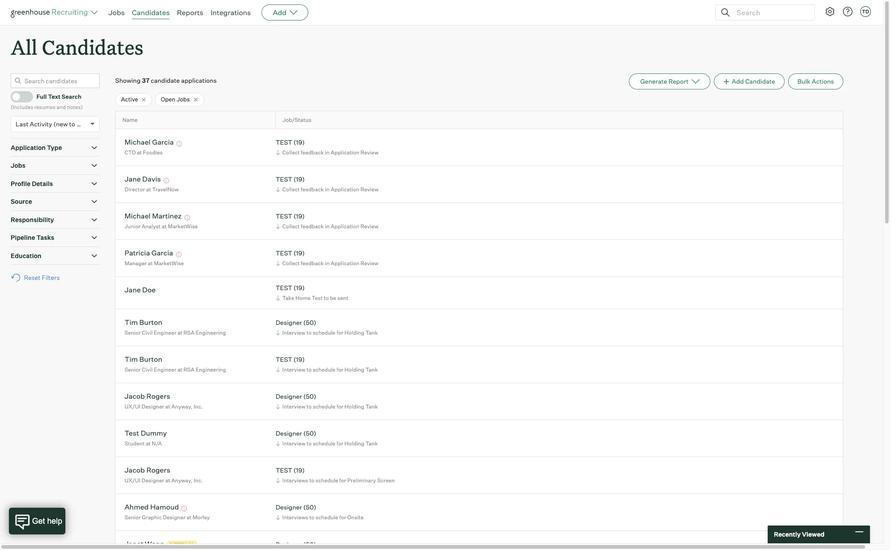 Task type: locate. For each thing, give the bounding box(es) containing it.
0 vertical spatial civil
[[142, 329, 153, 336]]

1 vertical spatial rogers
[[147, 466, 170, 475]]

1 tim burton senior civil engineer at rsa engineering from the top
[[125, 318, 226, 336]]

(19) inside test (19) interviews to schedule for preliminary screen
[[294, 467, 305, 474]]

3 feedback from the top
[[301, 223, 324, 230]]

test up student
[[125, 429, 139, 438]]

senior for designer (50)
[[125, 329, 141, 336]]

(19) for junior analyst at marketwise
[[294, 213, 305, 220]]

1 civil from the top
[[142, 329, 153, 336]]

2 michael from the top
[[125, 212, 151, 221]]

tim burton link for designer
[[125, 318, 162, 328]]

review for michael martinez
[[361, 223, 379, 230]]

add inside popup button
[[273, 8, 287, 17]]

1 interview from the top
[[283, 329, 306, 336]]

patricia garcia link
[[125, 249, 173, 259]]

ux/ui up test dummy link
[[125, 403, 141, 410]]

type
[[47, 144, 62, 151]]

0 horizontal spatial add
[[273, 8, 287, 17]]

1 rogers from the top
[[147, 392, 170, 401]]

at
[[137, 149, 142, 156], [146, 186, 151, 193], [162, 223, 167, 230], [148, 260, 153, 267], [178, 329, 183, 336], [178, 366, 183, 373], [165, 403, 170, 410], [146, 440, 151, 447], [165, 477, 170, 484], [187, 514, 192, 521]]

details
[[32, 180, 53, 187]]

cto at foodies
[[125, 149, 163, 156]]

martinez
[[152, 212, 182, 221]]

1 vertical spatial burton
[[140, 355, 162, 364]]

candidates
[[132, 8, 170, 17], [42, 34, 144, 60]]

michael for michael garcia
[[125, 138, 151, 147]]

1 test from the top
[[276, 139, 293, 146]]

3 senior from the top
[[125, 514, 141, 521]]

michael
[[125, 138, 151, 147], [125, 212, 151, 221]]

designer (50) interview to schedule for holding tank up test (19) interviews to schedule for preliminary screen
[[276, 430, 378, 447]]

schedule inside test (19) interviews to schedule for preliminary screen
[[316, 477, 338, 484]]

6 test from the top
[[276, 356, 293, 364]]

0 vertical spatial designer (50) interview to schedule for holding tank
[[276, 319, 378, 336]]

burton for designer
[[140, 318, 162, 327]]

2 collect feedback in application review link from the top
[[275, 185, 381, 194]]

3 collect feedback in application review link from the top
[[275, 222, 381, 231]]

interviews up "designer (50)"
[[283, 514, 308, 521]]

viewed
[[803, 531, 825, 538]]

1 tank from the top
[[366, 329, 378, 336]]

jane up director
[[125, 175, 141, 184]]

candidate reports are now available! apply filters and select "view in app" element
[[630, 74, 711, 90]]

jacob rogers link down n/a
[[125, 466, 170, 476]]

test for ux/ui designer at anyway, inc.
[[276, 467, 293, 474]]

marketwise down patricia garcia has been in application review for more than 5 days icon
[[154, 260, 184, 267]]

n/a
[[152, 440, 162, 447]]

michael inside the michael garcia link
[[125, 138, 151, 147]]

to inside test (19) interviews to schedule for preliminary screen
[[310, 477, 315, 484]]

6 (19) from the top
[[294, 356, 305, 364]]

add candidate
[[733, 78, 776, 85]]

test inside the test dummy student at n/a
[[125, 429, 139, 438]]

1 vertical spatial garcia
[[152, 249, 173, 258]]

1 feedback from the top
[[301, 149, 324, 156]]

review
[[361, 149, 379, 156], [361, 186, 379, 193], [361, 223, 379, 230], [361, 260, 379, 267]]

test inside the test (19) take home test to be sent
[[276, 284, 293, 292]]

0 vertical spatial engineering
[[196, 329, 226, 336]]

marketwise
[[168, 223, 198, 230], [154, 260, 184, 267]]

4 collect feedback in application review link from the top
[[275, 259, 381, 268]]

1 vertical spatial inc.
[[194, 477, 203, 484]]

2 engineering from the top
[[196, 366, 226, 373]]

3 review from the top
[[361, 223, 379, 230]]

jacob rogers link for test
[[125, 466, 170, 476]]

civil for test (19)
[[142, 366, 153, 373]]

4 interview to schedule for holding tank link from the top
[[275, 439, 380, 448]]

garcia up manager at marketwise
[[152, 249, 173, 258]]

2 interviews from the top
[[283, 514, 308, 521]]

2 jacob rogers link from the top
[[125, 466, 170, 476]]

(50) inside the designer (50) interviews to schedule for onsite
[[304, 504, 317, 511]]

in for jane davis
[[325, 186, 330, 193]]

4 (50) from the top
[[304, 504, 317, 511]]

2 engineer from the top
[[154, 366, 176, 373]]

0 vertical spatial jobs
[[109, 8, 125, 17]]

1 vertical spatial tim
[[125, 355, 138, 364]]

1 (50) from the top
[[304, 319, 317, 327]]

reset filters
[[24, 274, 60, 281]]

3 collect from the top
[[283, 223, 300, 230]]

1 vertical spatial jacob rogers ux/ui designer at anyway, inc.
[[125, 466, 203, 484]]

td button
[[861, 6, 872, 17]]

designer (50) interview to schedule for holding tank
[[276, 319, 378, 336], [276, 393, 378, 410], [276, 430, 378, 447]]

add for add
[[273, 8, 287, 17]]

jacob rogers ux/ui designer at anyway, inc. down n/a
[[125, 466, 203, 484]]

tim burton senior civil engineer at rsa engineering for designer (50)
[[125, 318, 226, 336]]

full text search (includes resumes and notes)
[[11, 93, 83, 111]]

4 test (19) collect feedback in application review from the top
[[276, 250, 379, 267]]

1 collect from the top
[[283, 149, 300, 156]]

7 test from the top
[[276, 467, 293, 474]]

2 vertical spatial designer (50) interview to schedule for holding tank
[[276, 430, 378, 447]]

michael up cto at foodies
[[125, 138, 151, 147]]

1 horizontal spatial add
[[733, 78, 745, 85]]

generate report button
[[630, 74, 711, 90]]

full
[[37, 93, 47, 100]]

2 burton from the top
[[140, 355, 162, 364]]

0 vertical spatial tim burton senior civil engineer at rsa engineering
[[125, 318, 226, 336]]

candidate
[[151, 77, 180, 84]]

0 vertical spatial jacob rogers ux/ui designer at anyway, inc.
[[125, 392, 203, 410]]

schedule for test dummy link
[[313, 440, 336, 447]]

2 anyway, from the top
[[172, 477, 193, 484]]

1 holding from the top
[[345, 329, 365, 336]]

2 in from the top
[[325, 186, 330, 193]]

civil
[[142, 329, 153, 336], [142, 366, 153, 373]]

1 review from the top
[[361, 149, 379, 156]]

4 feedback from the top
[[301, 260, 324, 267]]

0 vertical spatial marketwise
[[168, 223, 198, 230]]

1 designer (50) interview to schedule for holding tank from the top
[[276, 319, 378, 336]]

2 civil from the top
[[142, 366, 153, 373]]

test inside test (19) interviews to schedule for preliminary screen
[[276, 467, 293, 474]]

0 vertical spatial anyway,
[[172, 403, 193, 410]]

1 vertical spatial jacob
[[125, 466, 145, 475]]

generate report
[[641, 78, 689, 85]]

1 (19) from the top
[[294, 139, 305, 146]]

jacob for designer
[[125, 392, 145, 401]]

test (19) collect feedback in application review for jane davis
[[276, 176, 379, 193]]

jane left the 'doe'
[[125, 286, 141, 294]]

jacob rogers ux/ui designer at anyway, inc.
[[125, 392, 203, 410], [125, 466, 203, 484]]

test right the home
[[312, 295, 323, 301]]

1 vertical spatial rsa
[[184, 366, 195, 373]]

1 in from the top
[[325, 149, 330, 156]]

4 test from the top
[[276, 250, 293, 257]]

1 vertical spatial civil
[[142, 366, 153, 373]]

jacob up test dummy link
[[125, 392, 145, 401]]

1 ux/ui from the top
[[125, 403, 141, 410]]

3 interview to schedule for holding tank link from the top
[[275, 402, 380, 411]]

interviews
[[283, 477, 308, 484], [283, 514, 308, 521]]

interview to schedule for holding tank link for tim burton link corresponding to designer
[[275, 329, 380, 337]]

old)
[[77, 120, 88, 128]]

1 interviews from the top
[[283, 477, 308, 484]]

1 vertical spatial add
[[733, 78, 745, 85]]

1 vertical spatial jane
[[125, 286, 141, 294]]

at inside the test dummy student at n/a
[[146, 440, 151, 447]]

2 jacob rogers ux/ui designer at anyway, inc. from the top
[[125, 466, 203, 484]]

feedback for michael garcia
[[301, 149, 324, 156]]

michael garcia
[[125, 138, 174, 147]]

collect feedback in application review link
[[275, 148, 381, 157], [275, 185, 381, 194], [275, 222, 381, 231], [275, 259, 381, 268]]

1 vertical spatial anyway,
[[172, 477, 193, 484]]

profile
[[11, 180, 30, 187]]

2 (19) from the top
[[294, 176, 305, 183]]

in for michael garcia
[[325, 149, 330, 156]]

0 vertical spatial jacob rogers link
[[125, 392, 170, 402]]

1 tim from the top
[[125, 318, 138, 327]]

jacob rogers link up dummy
[[125, 392, 170, 402]]

4 collect from the top
[[283, 260, 300, 267]]

0 vertical spatial garcia
[[152, 138, 174, 147]]

to inside the designer (50) interviews to schedule for onsite
[[310, 514, 315, 521]]

designer inside the designer (50) interviews to schedule for onsite
[[276, 504, 302, 511]]

doe
[[142, 286, 156, 294]]

jacob rogers link
[[125, 392, 170, 402], [125, 466, 170, 476]]

interview to schedule for holding tank link
[[275, 329, 380, 337], [275, 366, 380, 374], [275, 402, 380, 411], [275, 439, 380, 448]]

for inside test (19) interviews to schedule for preliminary screen
[[340, 477, 346, 484]]

2 feedback from the top
[[301, 186, 324, 193]]

5 (50) from the top
[[304, 541, 317, 548]]

2 interview from the top
[[283, 366, 306, 373]]

review for jane davis
[[361, 186, 379, 193]]

test (19) collect feedback in application review for michael martinez
[[276, 213, 379, 230]]

3 test (19) collect feedback in application review from the top
[[276, 213, 379, 230]]

senior for test (19)
[[125, 366, 141, 373]]

2 test from the top
[[276, 176, 293, 183]]

junior analyst at marketwise
[[125, 223, 198, 230]]

1 vertical spatial tim burton link
[[125, 355, 162, 365]]

2 tim burton senior civil engineer at rsa engineering from the top
[[125, 355, 226, 373]]

(19) for director at travelnow
[[294, 176, 305, 183]]

1 vertical spatial tim burton senior civil engineer at rsa engineering
[[125, 355, 226, 373]]

michael up junior
[[125, 212, 151, 221]]

jacob rogers ux/ui designer at anyway, inc. up dummy
[[125, 392, 203, 410]]

candidates down jobs link
[[42, 34, 144, 60]]

1 engineering from the top
[[196, 329, 226, 336]]

2 test (19) collect feedback in application review from the top
[[276, 176, 379, 193]]

tim burton senior civil engineer at rsa engineering
[[125, 318, 226, 336], [125, 355, 226, 373]]

2 inc. from the top
[[194, 477, 203, 484]]

2 review from the top
[[361, 186, 379, 193]]

applications
[[181, 77, 217, 84]]

interviews inside test (19) interviews to schedule for preliminary screen
[[283, 477, 308, 484]]

test for senior civil engineer at rsa engineering
[[276, 356, 293, 364]]

0 vertical spatial tim
[[125, 318, 138, 327]]

graphic
[[142, 514, 162, 521]]

0 horizontal spatial test
[[125, 429, 139, 438]]

schedule
[[313, 329, 336, 336], [313, 366, 336, 373], [313, 403, 336, 410], [313, 440, 336, 447], [316, 477, 338, 484], [316, 514, 338, 521]]

5 (19) from the top
[[294, 284, 305, 292]]

0 vertical spatial michael
[[125, 138, 151, 147]]

2 collect from the top
[[283, 186, 300, 193]]

0 vertical spatial candidates
[[132, 8, 170, 17]]

5 test from the top
[[276, 284, 293, 292]]

1 vertical spatial ux/ui
[[125, 477, 141, 484]]

to
[[69, 120, 75, 128], [324, 295, 329, 301], [307, 329, 312, 336], [307, 366, 312, 373], [307, 403, 312, 410], [307, 440, 312, 447], [310, 477, 315, 484], [310, 514, 315, 521]]

1 anyway, from the top
[[172, 403, 193, 410]]

2 horizontal spatial jobs
[[177, 96, 190, 103]]

ux/ui for designer (50)
[[125, 403, 141, 410]]

schedule for tim burton link corresponding to test
[[313, 366, 336, 373]]

application for michael garcia
[[331, 149, 360, 156]]

feedback
[[301, 149, 324, 156], [301, 186, 324, 193], [301, 223, 324, 230], [301, 260, 324, 267]]

candidates right jobs link
[[132, 8, 170, 17]]

burton for test
[[140, 355, 162, 364]]

1 jacob rogers ux/ui designer at anyway, inc. from the top
[[125, 392, 203, 410]]

engineering
[[196, 329, 226, 336], [196, 366, 226, 373]]

inc. for designer (50)
[[194, 403, 203, 410]]

1 vertical spatial engineer
[[154, 366, 176, 373]]

0 vertical spatial rogers
[[147, 392, 170, 401]]

2 (50) from the top
[[304, 393, 317, 400]]

jane
[[125, 175, 141, 184], [125, 286, 141, 294]]

hamoud
[[150, 503, 179, 512]]

michael martinez has been in application review for more than 5 days image
[[183, 215, 191, 221]]

2 vertical spatial senior
[[125, 514, 141, 521]]

application for michael martinez
[[331, 223, 360, 230]]

(50) for jacob rogers
[[304, 393, 317, 400]]

1 tim burton link from the top
[[125, 318, 162, 328]]

schedule inside test (19) interview to schedule for holding tank
[[313, 366, 336, 373]]

1 vertical spatial senior
[[125, 366, 141, 373]]

garcia
[[152, 138, 174, 147], [152, 249, 173, 258]]

anyway,
[[172, 403, 193, 410], [172, 477, 193, 484]]

0 vertical spatial inc.
[[194, 403, 203, 410]]

designer (50) interview to schedule for holding tank for dummy
[[276, 430, 378, 447]]

test for cto at foodies
[[276, 139, 293, 146]]

0 vertical spatial add
[[273, 8, 287, 17]]

collect for michael garcia
[[283, 149, 300, 156]]

(includes
[[11, 104, 33, 111]]

schedule for test jacob rogers link
[[316, 477, 338, 484]]

1 collect feedback in application review link from the top
[[275, 148, 381, 157]]

1 rsa from the top
[[184, 329, 195, 336]]

test inside the test (19) take home test to be sent
[[312, 295, 323, 301]]

1 vertical spatial michael
[[125, 212, 151, 221]]

designer (50) interview to schedule for holding tank for rogers
[[276, 393, 378, 410]]

application for jane davis
[[331, 186, 360, 193]]

(19) inside test (19) interview to schedule for holding tank
[[294, 356, 305, 364]]

activity
[[30, 120, 52, 128]]

2 vertical spatial jobs
[[11, 162, 25, 169]]

0 vertical spatial rsa
[[184, 329, 195, 336]]

1 interview to schedule for holding tank link from the top
[[275, 329, 380, 337]]

0 vertical spatial tim burton link
[[125, 318, 162, 328]]

2 designer (50) interview to schedule for holding tank from the top
[[276, 393, 378, 410]]

jobs right open
[[177, 96, 190, 103]]

schedule for tim burton link corresponding to designer
[[313, 329, 336, 336]]

interview
[[283, 329, 306, 336], [283, 366, 306, 373], [283, 403, 306, 410], [283, 440, 306, 447]]

3 (19) from the top
[[294, 213, 305, 220]]

1 vertical spatial engineering
[[196, 366, 226, 373]]

4 (19) from the top
[[294, 250, 305, 257]]

jobs up profile
[[11, 162, 25, 169]]

collect feedback in application review link for michael garcia
[[275, 148, 381, 157]]

2 holding from the top
[[345, 366, 365, 373]]

test (19) collect feedback in application review for patricia garcia
[[276, 250, 379, 267]]

1 jacob from the top
[[125, 392, 145, 401]]

1 vertical spatial interviews
[[283, 514, 308, 521]]

pipeline
[[11, 234, 35, 241]]

3 test from the top
[[276, 213, 293, 220]]

ux/ui for test (19)
[[125, 477, 141, 484]]

1 engineer from the top
[[154, 329, 176, 336]]

interview to schedule for holding tank link for test dummy link
[[275, 439, 380, 448]]

2 jane from the top
[[125, 286, 141, 294]]

7 (19) from the top
[[294, 467, 305, 474]]

rogers up dummy
[[147, 392, 170, 401]]

rogers down n/a
[[147, 466, 170, 475]]

interviews inside the designer (50) interviews to schedule for onsite
[[283, 514, 308, 521]]

ahmed hamoud has been in onsite for more than 21 days image
[[181, 506, 189, 512]]

jobs
[[109, 8, 125, 17], [177, 96, 190, 103], [11, 162, 25, 169]]

tim
[[125, 318, 138, 327], [125, 355, 138, 364]]

1 vertical spatial jacob rogers link
[[125, 466, 170, 476]]

0 vertical spatial engineer
[[154, 329, 176, 336]]

jobs left candidates link
[[109, 8, 125, 17]]

ux/ui up ahmed
[[125, 477, 141, 484]]

0 vertical spatial interviews
[[283, 477, 308, 484]]

0 vertical spatial burton
[[140, 318, 162, 327]]

engineering for test (19)
[[196, 366, 226, 373]]

tim for test
[[125, 355, 138, 364]]

2 tim from the top
[[125, 355, 138, 364]]

2 tim burton link from the top
[[125, 355, 162, 365]]

(19) for ux/ui designer at anyway, inc.
[[294, 467, 305, 474]]

collect feedback in application review link for patricia garcia
[[275, 259, 381, 268]]

3 designer (50) interview to schedule for holding tank from the top
[[276, 430, 378, 447]]

3 (50) from the top
[[304, 430, 317, 437]]

interviews up the designer (50) interviews to schedule for onsite on the bottom left
[[283, 477, 308, 484]]

1 inc. from the top
[[194, 403, 203, 410]]

open
[[161, 96, 176, 103]]

greenhouse recruiting image
[[11, 7, 91, 18]]

1 vertical spatial designer (50) interview to schedule for holding tank
[[276, 393, 378, 410]]

for for test dummy link
[[337, 440, 344, 447]]

0 vertical spatial senior
[[125, 329, 141, 336]]

candidates link
[[132, 8, 170, 17]]

collect feedback in application review link for michael martinez
[[275, 222, 381, 231]]

screen
[[378, 477, 395, 484]]

2 ux/ui from the top
[[125, 477, 141, 484]]

1 horizontal spatial test
[[312, 295, 323, 301]]

1 michael from the top
[[125, 138, 151, 147]]

for
[[337, 329, 344, 336], [337, 366, 344, 373], [337, 403, 344, 410], [337, 440, 344, 447], [340, 477, 346, 484], [340, 514, 346, 521]]

garcia up the foodies
[[152, 138, 174, 147]]

application
[[11, 144, 46, 151], [331, 149, 360, 156], [331, 186, 360, 193], [331, 223, 360, 230], [331, 260, 360, 267]]

1 vertical spatial jobs
[[177, 96, 190, 103]]

1 jane from the top
[[125, 175, 141, 184]]

4 review from the top
[[361, 260, 379, 267]]

rogers for designer
[[147, 392, 170, 401]]

1 senior from the top
[[125, 329, 141, 336]]

add
[[273, 8, 287, 17], [733, 78, 745, 85]]

designer
[[276, 319, 302, 327], [276, 393, 302, 400], [142, 403, 164, 410], [276, 430, 302, 437], [142, 477, 164, 484], [276, 504, 302, 511], [163, 514, 186, 521], [276, 541, 302, 548]]

2 tank from the top
[[366, 366, 378, 373]]

for for test jacob rogers link
[[340, 477, 346, 484]]

2 jacob from the top
[[125, 466, 145, 475]]

1 jacob rogers link from the top
[[125, 392, 170, 402]]

0 vertical spatial jacob
[[125, 392, 145, 401]]

collect for jane davis
[[283, 186, 300, 193]]

0 vertical spatial ux/ui
[[125, 403, 141, 410]]

michael inside michael martinez link
[[125, 212, 151, 221]]

2 rsa from the top
[[184, 366, 195, 373]]

test dummy student at n/a
[[125, 429, 167, 447]]

designer (50) interview to schedule for holding tank down be
[[276, 319, 378, 336]]

schedule inside the designer (50) interviews to schedule for onsite
[[316, 514, 338, 521]]

pipeline tasks
[[11, 234, 54, 241]]

jacob down student
[[125, 466, 145, 475]]

test
[[312, 295, 323, 301], [125, 429, 139, 438]]

actions
[[813, 78, 835, 85]]

jane davis link
[[125, 175, 161, 185]]

(50) for tim burton
[[304, 319, 317, 327]]

0 vertical spatial test
[[312, 295, 323, 301]]

interview to schedule for holding tank link for tim burton link corresponding to test
[[275, 366, 380, 374]]

tank
[[366, 329, 378, 336], [366, 366, 378, 373], [366, 403, 378, 410], [366, 440, 378, 447]]

1 test (19) collect feedback in application review from the top
[[276, 139, 379, 156]]

for inside test (19) interview to schedule for holding tank
[[337, 366, 344, 373]]

davis
[[142, 175, 161, 184]]

1 burton from the top
[[140, 318, 162, 327]]

2 senior from the top
[[125, 366, 141, 373]]

0 vertical spatial jane
[[125, 175, 141, 184]]

2 interview to schedule for holding tank link from the top
[[275, 366, 380, 374]]

2 rogers from the top
[[147, 466, 170, 475]]

marketwise down michael martinez has been in application review for more than 5 days 'image'
[[168, 223, 198, 230]]

engineering for designer (50)
[[196, 329, 226, 336]]

4 in from the top
[[325, 260, 330, 267]]

tim for designer
[[125, 318, 138, 327]]

test inside test (19) interview to schedule for holding tank
[[276, 356, 293, 364]]

checkmark image
[[15, 93, 21, 99]]

designer (50) interview to schedule for holding tank down test (19) interview to schedule for holding tank
[[276, 393, 378, 410]]

1 vertical spatial test
[[125, 429, 139, 438]]



Task type: vqa. For each thing, say whether or not it's contained in the screenshot.
fifth (50) from the bottom
yes



Task type: describe. For each thing, give the bounding box(es) containing it.
inc. for test (19)
[[194, 477, 203, 484]]

reset filters button
[[11, 269, 64, 286]]

michael garcia has been in application review for more than 5 days image
[[175, 141, 183, 147]]

search
[[62, 93, 81, 100]]

designer (50)
[[276, 541, 317, 548]]

4 tank from the top
[[366, 440, 378, 447]]

name
[[122, 117, 138, 123]]

jacob rogers ux/ui designer at anyway, inc. for designer
[[125, 392, 203, 410]]

interviews for designer
[[283, 514, 308, 521]]

interviews for test
[[283, 477, 308, 484]]

review for patricia garcia
[[361, 260, 379, 267]]

janet wong
[[125, 540, 164, 549]]

last
[[16, 120, 28, 128]]

all
[[11, 34, 37, 60]]

jacob rogers ux/ui designer at anyway, inc. for test
[[125, 466, 203, 484]]

schedule for designer's jacob rogers link
[[313, 403, 336, 410]]

jane for jane davis
[[125, 175, 141, 184]]

interviews to schedule for onsite link
[[275, 513, 366, 522]]

feedback for michael martinez
[[301, 223, 324, 230]]

michael martinez link
[[125, 212, 182, 222]]

ahmed hamoud
[[125, 503, 179, 512]]

interview inside test (19) interview to schedule for holding tank
[[283, 366, 306, 373]]

configure image
[[825, 6, 836, 17]]

text
[[48, 93, 60, 100]]

responsibility
[[11, 216, 54, 223]]

test for junior analyst at marketwise
[[276, 213, 293, 220]]

1 horizontal spatial jobs
[[109, 8, 125, 17]]

notes)
[[67, 104, 83, 111]]

td
[[863, 8, 870, 15]]

internal
[[169, 542, 195, 548]]

(50) for test dummy
[[304, 430, 317, 437]]

source
[[11, 198, 32, 205]]

designer (50) interviews to schedule for onsite
[[276, 504, 364, 521]]

travelnow
[[152, 186, 179, 193]]

to inside test (19) interview to schedule for holding tank
[[307, 366, 312, 373]]

filters
[[42, 274, 60, 281]]

anyway, for test
[[172, 477, 193, 484]]

0 horizontal spatial jobs
[[11, 162, 25, 169]]

tasks
[[37, 234, 54, 241]]

designer (50) interview to schedule for holding tank for burton
[[276, 319, 378, 336]]

take
[[283, 295, 295, 301]]

garcia for michael garcia
[[152, 138, 174, 147]]

student
[[125, 440, 145, 447]]

add for add candidate
[[733, 78, 745, 85]]

add button
[[262, 4, 309, 20]]

jobs link
[[109, 8, 125, 17]]

onsite
[[348, 514, 364, 521]]

home
[[296, 295, 311, 301]]

director
[[125, 186, 145, 193]]

analyst
[[142, 223, 161, 230]]

garcia for patricia garcia
[[152, 249, 173, 258]]

jane davis has been in application review for more than 5 days image
[[163, 178, 171, 184]]

rogers for test
[[147, 466, 170, 475]]

4 holding from the top
[[345, 440, 365, 447]]

Search text field
[[735, 6, 807, 19]]

(19) for senior civil engineer at rsa engineering
[[294, 356, 305, 364]]

integrations
[[211, 8, 251, 17]]

td button
[[859, 4, 874, 19]]

dummy
[[141, 429, 167, 438]]

report
[[669, 78, 689, 85]]

janet
[[125, 540, 144, 549]]

in for patricia garcia
[[325, 260, 330, 267]]

jane doe
[[125, 286, 156, 294]]

(19) for cto at foodies
[[294, 139, 305, 146]]

michael martinez
[[125, 212, 182, 221]]

collect for patricia garcia
[[283, 260, 300, 267]]

recently viewed
[[775, 531, 825, 538]]

37
[[142, 77, 150, 84]]

reports
[[177, 8, 204, 17]]

patricia garcia
[[125, 249, 173, 258]]

engineer for test (19)
[[154, 366, 176, 373]]

tim burton link for test
[[125, 355, 162, 365]]

3 holding from the top
[[345, 403, 365, 410]]

1 vertical spatial candidates
[[42, 34, 144, 60]]

test for director at travelnow
[[276, 176, 293, 183]]

(19) for manager at marketwise
[[294, 250, 305, 257]]

profile details
[[11, 180, 53, 187]]

feedback for patricia garcia
[[301, 260, 324, 267]]

patricia garcia has been in application review for more than 5 days image
[[175, 252, 183, 258]]

application type
[[11, 144, 62, 151]]

civil for designer (50)
[[142, 329, 153, 336]]

test for manager at marketwise
[[276, 250, 293, 257]]

tank inside test (19) interview to schedule for holding tank
[[366, 366, 378, 373]]

bulk actions link
[[789, 74, 844, 90]]

test dummy link
[[125, 429, 167, 439]]

tim burton senior civil engineer at rsa engineering for test (19)
[[125, 355, 226, 373]]

bulk
[[798, 78, 811, 85]]

test (19) collect feedback in application review for michael garcia
[[276, 139, 379, 156]]

3 tank from the top
[[366, 403, 378, 410]]

for for tim burton link corresponding to designer
[[337, 329, 344, 336]]

Search candidates field
[[11, 74, 100, 88]]

foodies
[[143, 149, 163, 156]]

be
[[330, 295, 337, 301]]

integrations link
[[211, 8, 251, 17]]

last activity (new to old) option
[[16, 120, 88, 128]]

jane for jane doe
[[125, 286, 141, 294]]

collect feedback in application review link for jane davis
[[275, 185, 381, 194]]

application for patricia garcia
[[331, 260, 360, 267]]

showing 37 candidate applications
[[115, 77, 217, 84]]

interviews to schedule for preliminary screen link
[[275, 476, 397, 485]]

test (19) interviews to schedule for preliminary screen
[[276, 467, 395, 484]]

recently
[[775, 531, 801, 538]]

engineer for designer (50)
[[154, 329, 176, 336]]

rsa for test (19)
[[184, 366, 195, 373]]

take home test to be sent link
[[275, 294, 351, 302]]

showing
[[115, 77, 141, 84]]

ahmed
[[125, 503, 149, 512]]

job/status
[[283, 117, 312, 123]]

collect for michael martinez
[[283, 223, 300, 230]]

3 interview from the top
[[283, 403, 306, 410]]

(new
[[54, 120, 68, 128]]

(19) inside the test (19) take home test to be sent
[[294, 284, 305, 292]]

patricia
[[125, 249, 150, 258]]

active
[[121, 96, 138, 103]]

candidate
[[746, 78, 776, 85]]

for inside the designer (50) interviews to schedule for onsite
[[340, 514, 346, 521]]

feedback for jane davis
[[301, 186, 324, 193]]

in for michael martinez
[[325, 223, 330, 230]]

open jobs
[[161, 96, 190, 103]]

jacob for test
[[125, 466, 145, 475]]

sent
[[338, 295, 349, 301]]

reset
[[24, 274, 40, 281]]

to inside the test (19) take home test to be sent
[[324, 295, 329, 301]]

resumes
[[34, 104, 55, 111]]

jacob rogers link for designer
[[125, 392, 170, 402]]

for for tim burton link corresponding to test
[[337, 366, 344, 373]]

and
[[57, 104, 66, 111]]

ahmed hamoud link
[[125, 503, 179, 513]]

cto
[[125, 149, 136, 156]]

for for designer's jacob rogers link
[[337, 403, 344, 410]]

morley
[[193, 514, 210, 521]]

holding inside test (19) interview to schedule for holding tank
[[345, 366, 365, 373]]

anyway, for designer
[[172, 403, 193, 410]]

reports link
[[177, 8, 204, 17]]

1 vertical spatial marketwise
[[154, 260, 184, 267]]

senior graphic designer at morley
[[125, 514, 210, 521]]

junior
[[125, 223, 141, 230]]

manager at marketwise
[[125, 260, 184, 267]]

interview to schedule for holding tank link for designer's jacob rogers link
[[275, 402, 380, 411]]

test (19) take home test to be sent
[[276, 284, 349, 301]]

test (19) interview to schedule for holding tank
[[276, 356, 378, 373]]

rsa for designer (50)
[[184, 329, 195, 336]]

michael for michael martinez
[[125, 212, 151, 221]]

4 interview from the top
[[283, 440, 306, 447]]

review for michael garcia
[[361, 149, 379, 156]]

jane doe link
[[125, 286, 156, 296]]

generate
[[641, 78, 668, 85]]

last activity (new to old)
[[16, 120, 88, 128]]



